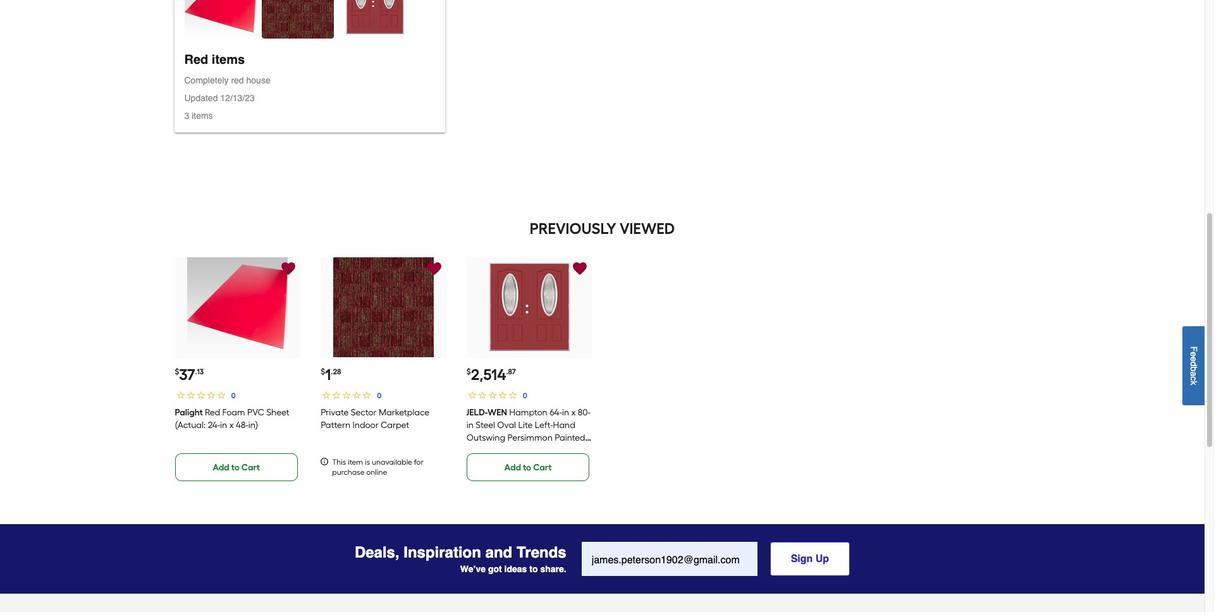 Task type: vqa. For each thing, say whether or not it's contained in the screenshot.
PATIO
no



Task type: describe. For each thing, give the bounding box(es) containing it.
1
[[325, 366, 331, 384]]

inspiration
[[404, 544, 481, 562]]

in)
[[249, 420, 258, 431]]

steel
[[476, 420, 495, 431]]

2,514 list item
[[467, 257, 593, 481]]

12/13/23
[[220, 93, 255, 103]]

to inside the 'deals, inspiration and trends we've got ideas to share.'
[[530, 564, 538, 574]]

hampton 64-in x 80- in steel oval lite left-hand outswing persimmon painted prehung double front door insulating core
[[467, 407, 591, 469]]

viewed
[[620, 220, 675, 238]]

pvc
[[247, 407, 264, 418]]

items for red items
[[212, 53, 245, 67]]

indoor
[[353, 420, 379, 431]]

a
[[1189, 371, 1200, 376]]

.87
[[506, 368, 516, 376]]

3 items
[[184, 111, 213, 121]]

.28
[[331, 368, 341, 376]]

jeld-
[[467, 407, 488, 418]]

$ 37 .13
[[175, 366, 204, 384]]

items for 3 items
[[192, 111, 213, 121]]

private sector marketplace pattern indoor carpet
[[321, 407, 430, 431]]

deals,
[[355, 544, 400, 562]]

palight red foam pvc sheet (actual: 24-in x 48-in) image
[[188, 257, 288, 358]]

updated 12/13/23
[[184, 93, 255, 103]]

Email Address email field
[[582, 542, 758, 576]]

b
[[1189, 367, 1200, 371]]

red for foam
[[205, 407, 220, 418]]

$ for 37
[[175, 368, 179, 376]]

(actual:
[[175, 420, 206, 431]]

37
[[179, 366, 195, 384]]

2 horizontal spatial in
[[562, 407, 570, 418]]

$ 1 .28
[[321, 366, 341, 384]]

heart filled image for 1
[[428, 262, 442, 276]]

deals, inspiration and trends we've got ideas to share.
[[355, 544, 567, 574]]

add to cart for 37
[[213, 463, 260, 473]]

1 e from the top
[[1189, 352, 1200, 357]]

f
[[1189, 346, 1200, 352]]

3 listimage image from the left
[[339, 0, 411, 39]]

we've
[[461, 564, 486, 574]]

jeld-wen hampton 64-in x 80-in steel oval lite left-hand outswing persimmon painted prehung double front door insulating core image
[[479, 257, 580, 358]]

1 horizontal spatial in
[[467, 420, 474, 431]]

f e e d b a c k button
[[1183, 326, 1205, 405]]

wen
[[488, 407, 507, 418]]

red items
[[184, 53, 245, 67]]

37 list item
[[175, 257, 301, 481]]

80-
[[578, 407, 591, 418]]

64-
[[550, 407, 562, 418]]

painted
[[555, 433, 586, 444]]

outswing
[[467, 433, 506, 444]]

48-
[[236, 420, 249, 431]]

previously viewed
[[530, 220, 675, 238]]

insulating
[[467, 458, 506, 469]]

x inside "red foam pvc sheet (actual: 24-in x 48-in)"
[[229, 420, 234, 431]]

front
[[534, 445, 554, 456]]

red
[[231, 75, 244, 85]]

red foam pvc sheet (actual: 24-in x 48-in)
[[175, 407, 289, 431]]



Task type: locate. For each thing, give the bounding box(es) containing it.
sign up form
[[582, 542, 850, 576]]

heart filled image
[[282, 262, 296, 276], [428, 262, 442, 276], [574, 262, 587, 276]]

1 list item
[[321, 257, 447, 481]]

in up the hand at the left bottom of the page
[[562, 407, 570, 418]]

heart filled image inside the 2,514 list item
[[574, 262, 587, 276]]

red up 24-
[[205, 407, 220, 418]]

1 horizontal spatial add
[[505, 463, 521, 473]]

cart inside the 2,514 list item
[[533, 463, 552, 473]]

add inside "37" list item
[[213, 463, 229, 473]]

main content containing previously viewed
[[0, 0, 1205, 525]]

previously viewed heading
[[174, 216, 1032, 242]]

undefined private sector marketplace pattern indoor carpet image
[[333, 257, 434, 358]]

ideas
[[505, 564, 527, 574]]

2 listimage image from the left
[[262, 0, 334, 39]]

0 horizontal spatial x
[[229, 420, 234, 431]]

$
[[175, 368, 179, 376], [321, 368, 325, 376], [467, 368, 471, 376]]

heart filled image for 37
[[282, 262, 296, 276]]

0 horizontal spatial cart
[[242, 463, 260, 473]]

cart
[[242, 463, 260, 473], [533, 463, 552, 473]]

1 vertical spatial items
[[192, 111, 213, 121]]

trends
[[517, 544, 567, 562]]

1 horizontal spatial heart filled image
[[428, 262, 442, 276]]

0 horizontal spatial $
[[175, 368, 179, 376]]

1 add from the left
[[213, 463, 229, 473]]

to down double
[[523, 463, 532, 473]]

0 vertical spatial x
[[572, 407, 576, 418]]

2 heart filled image from the left
[[428, 262, 442, 276]]

add to cart link for 2,514
[[467, 454, 590, 481]]

add to cart down double
[[505, 463, 552, 473]]

palight
[[175, 407, 203, 418]]

add to cart link down 48-
[[175, 454, 298, 481]]

$ for 1
[[321, 368, 325, 376]]

to down 48-
[[231, 463, 240, 473]]

2 add to cart from the left
[[505, 463, 552, 473]]

up
[[816, 554, 830, 565]]

3 heart filled image from the left
[[574, 262, 587, 276]]

heart filled image inside "37" list item
[[282, 262, 296, 276]]

add to cart inside the 2,514 list item
[[505, 463, 552, 473]]

add to cart down 48-
[[213, 463, 260, 473]]

$ up jeld-
[[467, 368, 471, 376]]

prehung
[[467, 445, 501, 456]]

1 cart from the left
[[242, 463, 260, 473]]

add inside the 2,514 list item
[[505, 463, 521, 473]]

is
[[365, 458, 370, 467]]

.13
[[195, 368, 204, 376]]

got
[[488, 564, 502, 574]]

d
[[1189, 362, 1200, 367]]

2 horizontal spatial heart filled image
[[574, 262, 587, 276]]

f e e d b a c k
[[1189, 346, 1200, 385]]

add to cart link inside the 2,514 list item
[[467, 454, 590, 481]]

sign up
[[791, 554, 830, 565]]

sign up button
[[770, 542, 850, 576]]

3
[[184, 111, 189, 121]]

1 vertical spatial x
[[229, 420, 234, 431]]

main content
[[0, 0, 1205, 525]]

unavailable
[[372, 458, 412, 467]]

lite
[[518, 420, 533, 431]]

2 horizontal spatial $
[[467, 368, 471, 376]]

add for 37
[[213, 463, 229, 473]]

0 horizontal spatial add to cart link
[[175, 454, 298, 481]]

persimmon
[[508, 433, 553, 444]]

cart down in) at the bottom of page
[[242, 463, 260, 473]]

1 add to cart from the left
[[213, 463, 260, 473]]

listimage image
[[184, 0, 257, 39], [262, 0, 334, 39], [339, 0, 411, 39]]

cart for 2,514
[[533, 463, 552, 473]]

pattern
[[321, 420, 351, 431]]

in down foam
[[220, 420, 227, 431]]

core
[[508, 458, 528, 469]]

add
[[213, 463, 229, 473], [505, 463, 521, 473]]

and
[[486, 544, 513, 562]]

updated
[[184, 93, 218, 103]]

x
[[572, 407, 576, 418], [229, 420, 234, 431]]

0 horizontal spatial in
[[220, 420, 227, 431]]

1 horizontal spatial $
[[321, 368, 325, 376]]

to
[[231, 463, 240, 473], [523, 463, 532, 473], [530, 564, 538, 574]]

item
[[348, 458, 363, 467]]

add to cart inside "37" list item
[[213, 463, 260, 473]]

1 horizontal spatial add to cart link
[[467, 454, 590, 481]]

items right the 3
[[192, 111, 213, 121]]

add to cart link inside "37" list item
[[175, 454, 298, 481]]

$ left .28
[[321, 368, 325, 376]]

add down double
[[505, 463, 521, 473]]

double
[[503, 445, 532, 456]]

2 add from the left
[[505, 463, 521, 473]]

to for 37
[[231, 463, 240, 473]]

add to cart link
[[175, 454, 298, 481], [467, 454, 590, 481]]

e up d at the bottom of page
[[1189, 352, 1200, 357]]

$ for 2,514
[[467, 368, 471, 376]]

$ inside $ 1 .28
[[321, 368, 325, 376]]

house
[[246, 75, 271, 85]]

0 vertical spatial red
[[184, 53, 208, 67]]

k
[[1189, 381, 1200, 385]]

heart filled image inside 1 list item
[[428, 262, 442, 276]]

1 horizontal spatial add to cart
[[505, 463, 552, 473]]

sector
[[351, 407, 377, 418]]

add to cart link down persimmon
[[467, 454, 590, 481]]

foam
[[222, 407, 245, 418]]

sheet
[[266, 407, 289, 418]]

2 add to cart link from the left
[[467, 454, 590, 481]]

1 listimage image from the left
[[184, 0, 257, 39]]

red
[[184, 53, 208, 67], [205, 407, 220, 418]]

x left 80- on the bottom left of page
[[572, 407, 576, 418]]

heart filled image for 2,514
[[574, 262, 587, 276]]

door
[[556, 445, 576, 456]]

this
[[332, 458, 346, 467]]

to inside "37" list item
[[231, 463, 240, 473]]

1 horizontal spatial cart
[[533, 463, 552, 473]]

this item is unavailable for purchase online
[[332, 458, 424, 477]]

2 horizontal spatial listimage image
[[339, 0, 411, 39]]

marketplace
[[379, 407, 430, 418]]

in down jeld-
[[467, 420, 474, 431]]

2,514
[[471, 366, 506, 384]]

$ left .13
[[175, 368, 179, 376]]

red inside "red foam pvc sheet (actual: 24-in x 48-in)"
[[205, 407, 220, 418]]

cart down front
[[533, 463, 552, 473]]

share.
[[541, 564, 567, 574]]

in inside "red foam pvc sheet (actual: 24-in x 48-in)"
[[220, 420, 227, 431]]

1 add to cart link from the left
[[175, 454, 298, 481]]

to for 2,514
[[523, 463, 532, 473]]

1 heart filled image from the left
[[282, 262, 296, 276]]

c
[[1189, 376, 1200, 381]]

add to cart for 2,514
[[505, 463, 552, 473]]

left-
[[535, 420, 553, 431]]

to right ideas
[[530, 564, 538, 574]]

hand
[[553, 420, 576, 431]]

$ inside the $ 2,514 .87
[[467, 368, 471, 376]]

1 $ from the left
[[175, 368, 179, 376]]

jeld-wen
[[467, 407, 507, 418]]

0 horizontal spatial heart filled image
[[282, 262, 296, 276]]

to inside the 2,514 list item
[[523, 463, 532, 473]]

1 horizontal spatial x
[[572, 407, 576, 418]]

for
[[414, 458, 424, 467]]

online
[[367, 468, 387, 477]]

add to cart
[[213, 463, 260, 473], [505, 463, 552, 473]]

add for 2,514
[[505, 463, 521, 473]]

oval
[[498, 420, 516, 431]]

cart for 37
[[242, 463, 260, 473]]

e up b
[[1189, 357, 1200, 362]]

0 vertical spatial items
[[212, 53, 245, 67]]

completely red house
[[184, 75, 271, 85]]

$ inside the $ 37 .13
[[175, 368, 179, 376]]

2 e from the top
[[1189, 357, 1200, 362]]

0 horizontal spatial listimage image
[[184, 0, 257, 39]]

red for items
[[184, 53, 208, 67]]

items
[[212, 53, 245, 67], [192, 111, 213, 121]]

add down 24-
[[213, 463, 229, 473]]

24-
[[208, 420, 220, 431]]

2 cart from the left
[[533, 463, 552, 473]]

purchase
[[332, 468, 365, 477]]

red up completely
[[184, 53, 208, 67]]

carpet
[[381, 420, 409, 431]]

hampton
[[509, 407, 548, 418]]

2 $ from the left
[[321, 368, 325, 376]]

private
[[321, 407, 349, 418]]

0 horizontal spatial add
[[213, 463, 229, 473]]

add to cart link for 37
[[175, 454, 298, 481]]

items up completely red house
[[212, 53, 245, 67]]

private sector marketplace pattern indoor carpet link
[[321, 407, 430, 431]]

1 vertical spatial red
[[205, 407, 220, 418]]

completely
[[184, 75, 229, 85]]

1 horizontal spatial listimage image
[[262, 0, 334, 39]]

sign
[[791, 554, 813, 565]]

3 $ from the left
[[467, 368, 471, 376]]

x inside hampton 64-in x 80- in steel oval lite left-hand outswing persimmon painted prehung double front door insulating core
[[572, 407, 576, 418]]

cart inside "37" list item
[[242, 463, 260, 473]]

in
[[562, 407, 570, 418], [220, 420, 227, 431], [467, 420, 474, 431]]

e
[[1189, 352, 1200, 357], [1189, 357, 1200, 362]]

0 horizontal spatial add to cart
[[213, 463, 260, 473]]

previously
[[530, 220, 617, 238]]

x left 48-
[[229, 420, 234, 431]]

$ 2,514 .87
[[467, 366, 516, 384]]



